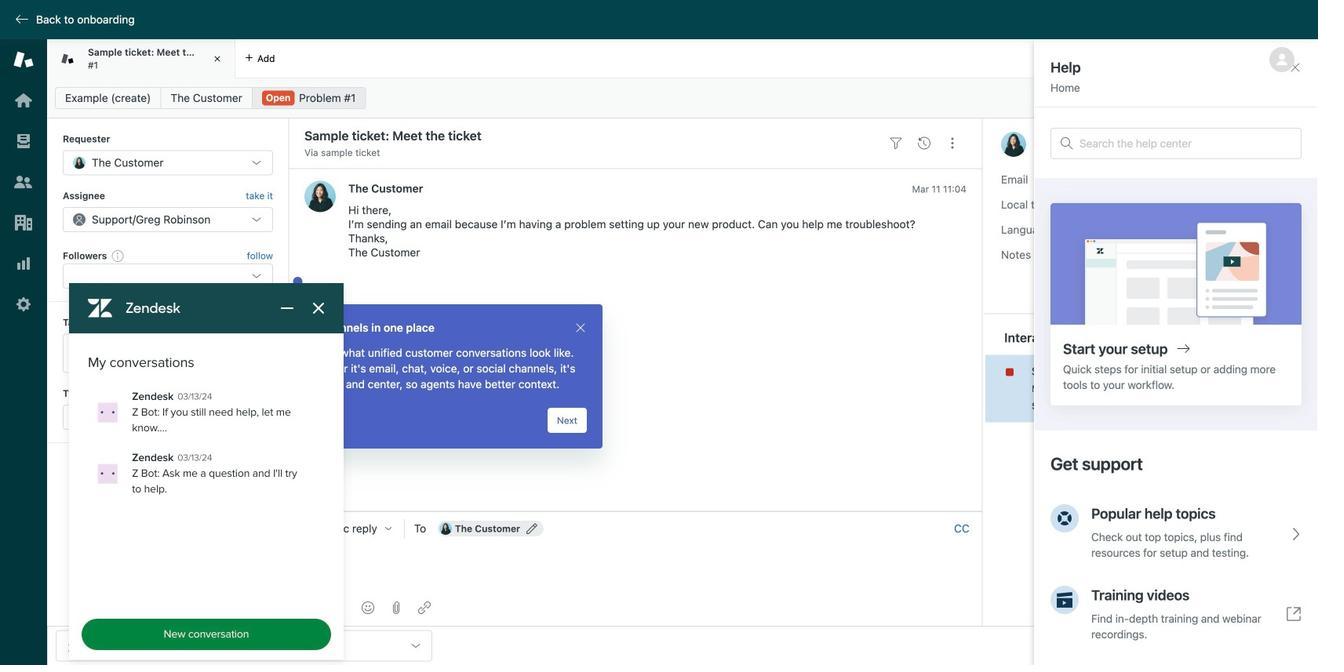 Task type: locate. For each thing, give the bounding box(es) containing it.
insert emojis image
[[362, 602, 374, 614]]

tabs tab list
[[47, 39, 1180, 78]]

Subject field
[[301, 126, 879, 145]]

main element
[[0, 39, 47, 665]]

reporting image
[[13, 253, 34, 274]]

get started image
[[13, 90, 34, 111]]

0 vertical spatial close image
[[210, 51, 225, 67]]

events image
[[918, 137, 931, 150]]

add attachment image
[[390, 602, 403, 614]]

organizations image
[[13, 213, 34, 233]]

0 horizontal spatial close image
[[210, 51, 225, 67]]

edit user image
[[527, 523, 538, 534]]

close image
[[210, 51, 225, 67], [574, 322, 587, 334]]

1 vertical spatial close image
[[574, 322, 587, 334]]

customer@example.com image
[[439, 523, 452, 535]]

tab
[[47, 39, 235, 78]]

dialog
[[289, 304, 603, 449]]



Task type: vqa. For each thing, say whether or not it's contained in the screenshot.
March 24, 2024 text box
no



Task type: describe. For each thing, give the bounding box(es) containing it.
apps image
[[1293, 166, 1306, 178]]

zendesk support image
[[13, 49, 34, 70]]

Public reply composer text field
[[296, 545, 975, 578]]

format text image
[[333, 602, 346, 614]]

admin image
[[13, 294, 34, 315]]

Add user notes text field
[[1075, 248, 1259, 302]]

customers image
[[13, 172, 34, 192]]

1 horizontal spatial close image
[[574, 322, 587, 334]]

close image inside tabs tab list
[[210, 51, 225, 67]]

avatar image
[[304, 181, 336, 212]]

customer context image
[[1293, 131, 1306, 144]]

Mar 11 11:04 text field
[[1032, 383, 1086, 394]]

Mar 11 11:04 text field
[[912, 184, 967, 195]]

secondary element
[[47, 82, 1318, 114]]

user image
[[1001, 132, 1026, 157]]

views image
[[13, 131, 34, 151]]

add link (cmd k) image
[[418, 602, 431, 614]]



